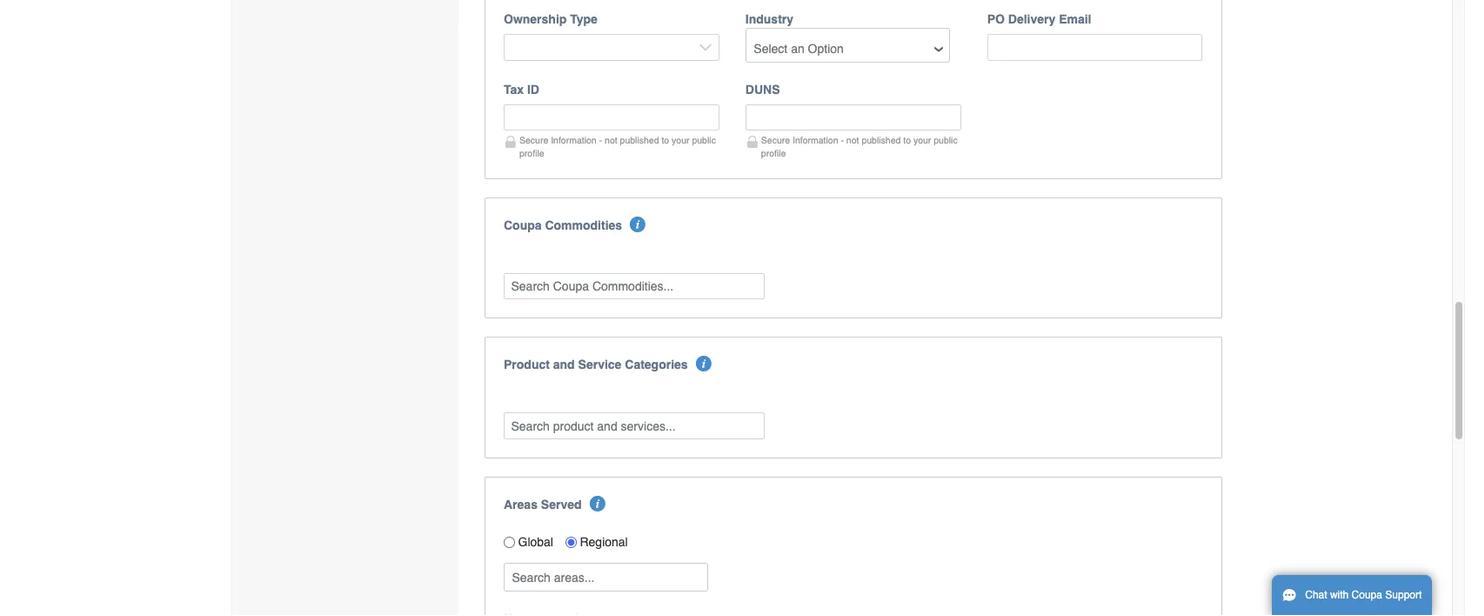 Task type: describe. For each thing, give the bounding box(es) containing it.
id
[[527, 82, 539, 96]]

served
[[541, 497, 582, 511]]

product and service categories
[[504, 358, 688, 372]]

Search areas... text field
[[505, 564, 706, 591]]

additional information image for coupa commodities
[[630, 216, 646, 232]]

chat with coupa support button
[[1272, 575, 1432, 615]]

published for duns
[[862, 135, 901, 145]]

global
[[518, 535, 553, 549]]

published for tax id
[[620, 135, 659, 145]]

0 horizontal spatial coupa
[[504, 218, 542, 232]]

support
[[1385, 589, 1422, 601]]

tax id
[[504, 82, 539, 96]]

Search Coupa Commodities... field
[[504, 273, 765, 300]]

not for tax id
[[605, 135, 617, 145]]

to for tax id
[[662, 135, 669, 145]]

profile for tax id
[[519, 148, 544, 158]]

delivery
[[1008, 12, 1055, 26]]

- for tax id
[[599, 135, 602, 145]]

secure for tax id
[[519, 135, 548, 145]]

additional information image
[[590, 496, 605, 511]]

secure for duns
[[761, 135, 790, 145]]

your for tax id
[[672, 135, 689, 145]]

information for duns
[[793, 135, 838, 145]]

secure information - not published to your public profile for duns
[[761, 135, 958, 158]]

additional information image for product and service categories
[[696, 356, 712, 372]]

regional
[[580, 535, 628, 549]]

to for duns
[[903, 135, 911, 145]]

public for duns
[[934, 135, 958, 145]]

coupa inside button
[[1352, 589, 1382, 601]]

tax
[[504, 82, 524, 96]]

Search product and services... field
[[504, 413, 765, 439]]

and
[[553, 358, 575, 372]]

DUNS text field
[[745, 104, 961, 131]]

po delivery email
[[987, 12, 1091, 26]]

type
[[570, 12, 598, 26]]

areas served
[[504, 497, 582, 511]]

public for tax id
[[692, 135, 716, 145]]

categories
[[625, 358, 688, 372]]

duns
[[745, 82, 780, 96]]

- for duns
[[841, 135, 844, 145]]



Task type: locate. For each thing, give the bounding box(es) containing it.
Tax ID text field
[[504, 104, 719, 131]]

email
[[1059, 12, 1091, 26]]

0 horizontal spatial profile
[[519, 148, 544, 158]]

to
[[662, 135, 669, 145], [903, 135, 911, 145]]

2 secure information - not published to your public profile from the left
[[761, 135, 958, 158]]

0 vertical spatial additional information image
[[630, 216, 646, 232]]

1 horizontal spatial additional information image
[[696, 356, 712, 372]]

1 horizontal spatial information
[[793, 135, 838, 145]]

areas
[[504, 497, 538, 511]]

0 horizontal spatial to
[[662, 135, 669, 145]]

1 horizontal spatial to
[[903, 135, 911, 145]]

1 published from the left
[[620, 135, 659, 145]]

None radio
[[565, 537, 577, 548]]

1 horizontal spatial coupa
[[1352, 589, 1382, 601]]

- down the tax id text box
[[599, 135, 602, 145]]

2 secure from the left
[[761, 135, 790, 145]]

published down duns text box
[[862, 135, 901, 145]]

0 horizontal spatial not
[[605, 135, 617, 145]]

coupa
[[504, 218, 542, 232], [1352, 589, 1382, 601]]

0 horizontal spatial secure
[[519, 135, 548, 145]]

2 to from the left
[[903, 135, 911, 145]]

1 horizontal spatial secure
[[761, 135, 790, 145]]

secure down id
[[519, 135, 548, 145]]

coupa right with
[[1352, 589, 1382, 601]]

coupa left commodities
[[504, 218, 542, 232]]

your down the tax id text box
[[672, 135, 689, 145]]

your for duns
[[913, 135, 931, 145]]

not for duns
[[846, 135, 859, 145]]

1 secure information - not published to your public profile from the left
[[519, 135, 716, 158]]

chat with coupa support
[[1305, 589, 1422, 601]]

1 secure from the left
[[519, 135, 548, 145]]

profile down id
[[519, 148, 544, 158]]

1 your from the left
[[672, 135, 689, 145]]

information down the tax id text box
[[551, 135, 597, 145]]

1 horizontal spatial public
[[934, 135, 958, 145]]

-
[[599, 135, 602, 145], [841, 135, 844, 145]]

secure information - not published to your public profile down duns text box
[[761, 135, 958, 158]]

secure
[[519, 135, 548, 145], [761, 135, 790, 145]]

ownership
[[504, 12, 567, 26]]

0 horizontal spatial public
[[692, 135, 716, 145]]

your down duns text box
[[913, 135, 931, 145]]

1 horizontal spatial secure information - not published to your public profile
[[761, 135, 958, 158]]

0 horizontal spatial information
[[551, 135, 597, 145]]

0 horizontal spatial your
[[672, 135, 689, 145]]

1 information from the left
[[551, 135, 597, 145]]

2 published from the left
[[862, 135, 901, 145]]

0 vertical spatial coupa
[[504, 218, 542, 232]]

1 - from the left
[[599, 135, 602, 145]]

1 horizontal spatial profile
[[761, 148, 786, 158]]

0 horizontal spatial published
[[620, 135, 659, 145]]

1 not from the left
[[605, 135, 617, 145]]

your
[[672, 135, 689, 145], [913, 135, 931, 145]]

1 horizontal spatial your
[[913, 135, 931, 145]]

with
[[1330, 589, 1349, 601]]

secure information - not published to your public profile for tax id
[[519, 135, 716, 158]]

additional information image right categories
[[696, 356, 712, 372]]

1 vertical spatial coupa
[[1352, 589, 1382, 601]]

not
[[605, 135, 617, 145], [846, 135, 859, 145]]

secure down "duns" at the top right of page
[[761, 135, 790, 145]]

additional information image right commodities
[[630, 216, 646, 232]]

1 public from the left
[[692, 135, 716, 145]]

1 horizontal spatial not
[[846, 135, 859, 145]]

chat
[[1305, 589, 1327, 601]]

2 not from the left
[[846, 135, 859, 145]]

po
[[987, 12, 1005, 26]]

2 public from the left
[[934, 135, 958, 145]]

ownership type
[[504, 12, 598, 26]]

not down duns text box
[[846, 135, 859, 145]]

additional information image
[[630, 216, 646, 232], [696, 356, 712, 372]]

2 profile from the left
[[761, 148, 786, 158]]

1 profile from the left
[[519, 148, 544, 158]]

product
[[504, 358, 550, 372]]

0 horizontal spatial -
[[599, 135, 602, 145]]

published
[[620, 135, 659, 145], [862, 135, 901, 145]]

2 your from the left
[[913, 135, 931, 145]]

to down the tax id text box
[[662, 135, 669, 145]]

PO Delivery Email text field
[[987, 34, 1203, 61]]

coupa commodities
[[504, 218, 622, 232]]

information for tax id
[[551, 135, 597, 145]]

secure information - not published to your public profile down the tax id text box
[[519, 135, 716, 158]]

1 vertical spatial additional information image
[[696, 356, 712, 372]]

to down duns text box
[[903, 135, 911, 145]]

profile down "duns" at the top right of page
[[761, 148, 786, 158]]

commodities
[[545, 218, 622, 232]]

service
[[578, 358, 621, 372]]

2 - from the left
[[841, 135, 844, 145]]

Industry text field
[[747, 35, 948, 62]]

0 horizontal spatial additional information image
[[630, 216, 646, 232]]

- down duns text box
[[841, 135, 844, 145]]

2 information from the left
[[793, 135, 838, 145]]

information
[[551, 135, 597, 145], [793, 135, 838, 145]]

public
[[692, 135, 716, 145], [934, 135, 958, 145]]

profile
[[519, 148, 544, 158], [761, 148, 786, 158]]

industry
[[745, 12, 793, 26]]

0 horizontal spatial secure information - not published to your public profile
[[519, 135, 716, 158]]

profile for duns
[[761, 148, 786, 158]]

1 horizontal spatial published
[[862, 135, 901, 145]]

None radio
[[504, 537, 515, 548]]

secure information - not published to your public profile
[[519, 135, 716, 158], [761, 135, 958, 158]]

not down the tax id text box
[[605, 135, 617, 145]]

1 to from the left
[[662, 135, 669, 145]]

published down the tax id text box
[[620, 135, 659, 145]]

1 horizontal spatial -
[[841, 135, 844, 145]]

information down duns text box
[[793, 135, 838, 145]]



Task type: vqa. For each thing, say whether or not it's contained in the screenshot.
Customer Setup
no



